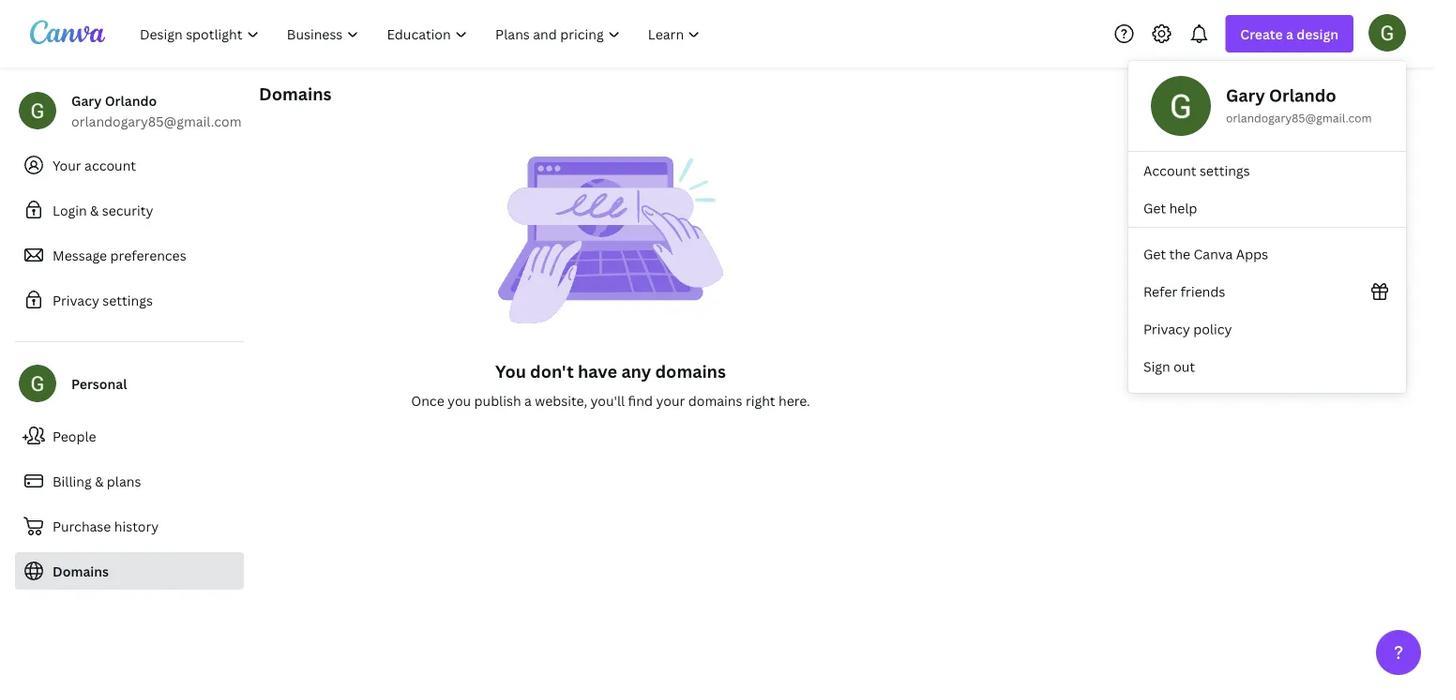 Task type: locate. For each thing, give the bounding box(es) containing it.
0 vertical spatial domains
[[259, 82, 332, 105]]

domains
[[655, 360, 726, 383], [689, 392, 743, 410]]

&
[[90, 201, 99, 219], [95, 472, 104, 490]]

1 vertical spatial domains
[[53, 563, 109, 580]]

purchase history
[[53, 517, 159, 535]]

1 vertical spatial get
[[1144, 245, 1167, 263]]

get inside the "get help" button
[[1144, 199, 1167, 217]]

gary orlando menu
[[1129, 61, 1407, 393]]

get inside get the canva apps link
[[1144, 245, 1167, 263]]

you'll
[[591, 392, 625, 410]]

1 vertical spatial domains
[[689, 392, 743, 410]]

0 vertical spatial a
[[1287, 25, 1294, 43]]

get help
[[1144, 199, 1198, 217]]

a inside create a design dropdown button
[[1287, 25, 1294, 43]]

1 horizontal spatial orlando
[[1270, 84, 1337, 107]]

settings right 'account'
[[1200, 162, 1250, 180]]

& right login
[[90, 201, 99, 219]]

personal
[[71, 375, 127, 393]]

design
[[1297, 25, 1339, 43]]

1 horizontal spatial domains
[[259, 82, 332, 105]]

1 horizontal spatial privacy
[[1144, 320, 1191, 338]]

gary orlando orlandogary85@gmail.com
[[1226, 84, 1372, 126], [71, 91, 242, 130]]

sign out button
[[1129, 348, 1407, 386]]

privacy for privacy settings
[[53, 291, 99, 309]]

find
[[628, 392, 653, 410]]

0 horizontal spatial orlandogary85@gmail.com
[[71, 112, 242, 130]]

privacy inside gary orlando menu
[[1144, 320, 1191, 338]]

0 vertical spatial privacy
[[53, 291, 99, 309]]

gary down create
[[1226, 84, 1266, 107]]

your
[[656, 392, 685, 410]]

a inside you don't have any domains once you publish a website, you'll find your domains right here.
[[525, 392, 532, 410]]

1 horizontal spatial orlandogary85@gmail.com
[[1226, 110, 1372, 126]]

policy
[[1194, 320, 1233, 338]]

a right publish
[[525, 392, 532, 410]]

your account
[[53, 156, 136, 174]]

gary up your account
[[71, 91, 102, 109]]

orlando
[[1270, 84, 1337, 107], [105, 91, 157, 109]]

domains link
[[15, 553, 244, 590]]

0 vertical spatial settings
[[1200, 162, 1250, 180]]

1 horizontal spatial gary orlando orlandogary85@gmail.com
[[1226, 84, 1372, 126]]

create a design button
[[1226, 15, 1354, 53]]

domains right your
[[689, 392, 743, 410]]

0 horizontal spatial a
[[525, 392, 532, 410]]

login & security
[[53, 201, 153, 219]]

settings
[[1200, 162, 1250, 180], [103, 291, 153, 309]]

domains up your
[[655, 360, 726, 383]]

privacy settings link
[[15, 282, 244, 319]]

1 vertical spatial &
[[95, 472, 104, 490]]

sign out
[[1144, 358, 1196, 376]]

get left help
[[1144, 199, 1167, 217]]

settings down message preferences link
[[103, 291, 153, 309]]

get the canva apps
[[1144, 245, 1269, 263]]

1 get from the top
[[1144, 199, 1167, 217]]

purchase
[[53, 517, 111, 535]]

a
[[1287, 25, 1294, 43], [525, 392, 532, 410]]

get help button
[[1129, 190, 1407, 227]]

2 get from the top
[[1144, 245, 1167, 263]]

0 horizontal spatial domains
[[53, 563, 109, 580]]

2 list from the top
[[1129, 236, 1407, 386]]

1 vertical spatial settings
[[103, 291, 153, 309]]

1 vertical spatial a
[[525, 392, 532, 410]]

a left design at the top of page
[[1287, 25, 1294, 43]]

gary orlando image
[[1369, 14, 1407, 51]]

domains
[[259, 82, 332, 105], [53, 563, 109, 580]]

once
[[411, 392, 444, 410]]

sign
[[1144, 358, 1171, 376]]

get left the at the top of the page
[[1144, 245, 1167, 263]]

privacy settings
[[53, 291, 153, 309]]

help
[[1170, 199, 1198, 217]]

have
[[578, 360, 618, 383]]

account settings link
[[1129, 152, 1407, 190]]

gary orlando orlandogary85@gmail.com down create a design dropdown button
[[1226, 84, 1372, 126]]

get
[[1144, 199, 1167, 217], [1144, 245, 1167, 263]]

privacy policy link
[[1129, 311, 1407, 348]]

1 horizontal spatial settings
[[1200, 162, 1250, 180]]

1 vertical spatial list
[[1129, 236, 1407, 386]]

history
[[114, 517, 159, 535]]

friends
[[1181, 283, 1226, 301]]

& for login
[[90, 201, 99, 219]]

plans
[[107, 472, 141, 490]]

0 vertical spatial &
[[90, 201, 99, 219]]

gary orlando orlandogary85@gmail.com up your account link
[[71, 91, 242, 130]]

login & security link
[[15, 191, 244, 229]]

orlandogary85@gmail.com up your account link
[[71, 112, 242, 130]]

orlando up your account link
[[105, 91, 157, 109]]

gary
[[1226, 84, 1266, 107], [71, 91, 102, 109]]

people link
[[15, 418, 244, 455]]

privacy
[[53, 291, 99, 309], [1144, 320, 1191, 338]]

& left plans
[[95, 472, 104, 490]]

1 vertical spatial privacy
[[1144, 320, 1191, 338]]

0 vertical spatial list
[[1129, 152, 1407, 227]]

you
[[496, 360, 526, 383]]

privacy down message
[[53, 291, 99, 309]]

orlandogary85@gmail.com
[[1226, 110, 1372, 126], [71, 112, 242, 130]]

orlando down create a design dropdown button
[[1270, 84, 1337, 107]]

0 vertical spatial domains
[[655, 360, 726, 383]]

message preferences link
[[15, 236, 244, 274]]

0 horizontal spatial privacy
[[53, 291, 99, 309]]

preferences
[[110, 246, 186, 264]]

settings inside gary orlando menu
[[1200, 162, 1250, 180]]

list
[[1129, 152, 1407, 227], [1129, 236, 1407, 386]]

orlandogary85@gmail.com up account settings link
[[1226, 110, 1372, 126]]

1 list from the top
[[1129, 152, 1407, 227]]

1 horizontal spatial a
[[1287, 25, 1294, 43]]

0 vertical spatial get
[[1144, 199, 1167, 217]]

privacy up sign out
[[1144, 320, 1191, 338]]

0 horizontal spatial settings
[[103, 291, 153, 309]]

1 horizontal spatial gary
[[1226, 84, 1266, 107]]

purchase history link
[[15, 508, 244, 545]]

create
[[1241, 25, 1283, 43]]



Task type: vqa. For each thing, say whether or not it's contained in the screenshot.
Dark Gray #545454 icon
no



Task type: describe. For each thing, give the bounding box(es) containing it.
account
[[1144, 162, 1197, 180]]

security
[[102, 201, 153, 219]]

out
[[1174, 358, 1196, 376]]

message preferences
[[53, 246, 186, 264]]

get for get help
[[1144, 199, 1167, 217]]

publish
[[474, 392, 521, 410]]

privacy for privacy policy
[[1144, 320, 1191, 338]]

account settings
[[1144, 162, 1250, 180]]

get the canva apps link
[[1129, 236, 1407, 273]]

your account link
[[15, 146, 244, 184]]

privacy policy
[[1144, 320, 1233, 338]]

website,
[[535, 392, 588, 410]]

billing & plans link
[[15, 463, 244, 500]]

don't
[[530, 360, 574, 383]]

orlando inside menu
[[1270, 84, 1337, 107]]

refer
[[1144, 283, 1178, 301]]

settings for account settings
[[1200, 162, 1250, 180]]

you don't have any domains once you publish a website, you'll find your domains right here.
[[411, 360, 811, 410]]

refer friends
[[1144, 283, 1226, 301]]

people
[[53, 427, 96, 445]]

right
[[746, 392, 776, 410]]

the
[[1170, 245, 1191, 263]]

refer friends link
[[1129, 273, 1407, 311]]

billing
[[53, 472, 92, 490]]

list containing account settings
[[1129, 152, 1407, 227]]

billing & plans
[[53, 472, 141, 490]]

orlandogary85@gmail.com inside gary orlando menu
[[1226, 110, 1372, 126]]

gary orlando orlandogary85@gmail.com inside gary orlando menu
[[1226, 84, 1372, 126]]

message
[[53, 246, 107, 264]]

0 horizontal spatial gary
[[71, 91, 102, 109]]

login
[[53, 201, 87, 219]]

canva
[[1194, 245, 1233, 263]]

settings for privacy settings
[[103, 291, 153, 309]]

top level navigation element
[[128, 15, 716, 53]]

your
[[53, 156, 81, 174]]

0 horizontal spatial gary orlando orlandogary85@gmail.com
[[71, 91, 242, 130]]

list containing get the canva apps
[[1129, 236, 1407, 386]]

any
[[622, 360, 651, 383]]

apps
[[1237, 245, 1269, 263]]

gary inside menu
[[1226, 84, 1266, 107]]

get for get the canva apps
[[1144, 245, 1167, 263]]

& for billing
[[95, 472, 104, 490]]

create a design
[[1241, 25, 1339, 43]]

here.
[[779, 392, 811, 410]]

0 horizontal spatial orlando
[[105, 91, 157, 109]]

account
[[85, 156, 136, 174]]

you
[[448, 392, 471, 410]]



